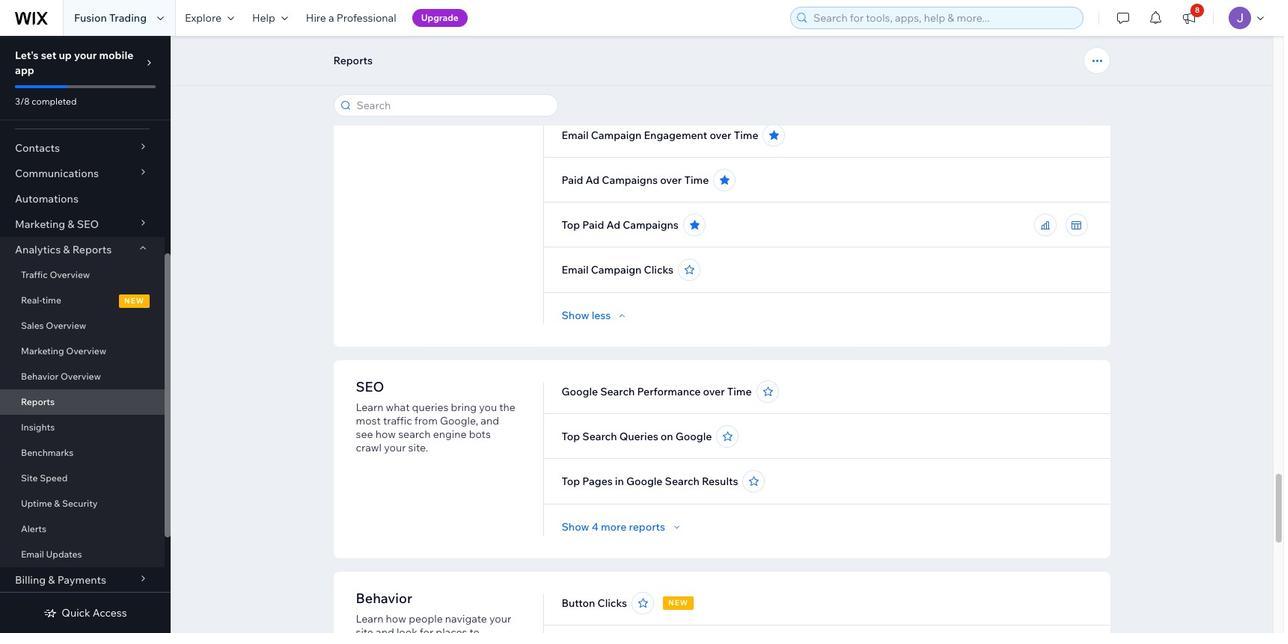 Task type: vqa. For each thing, say whether or not it's contained in the screenshot.
Apply button
no



Task type: locate. For each thing, give the bounding box(es) containing it.
& right billing
[[48, 574, 55, 588]]

1 vertical spatial learn
[[356, 613, 384, 626]]

1 vertical spatial marketing
[[21, 346, 64, 357]]

paid up top paid ad campaigns
[[562, 174, 583, 187]]

automations
[[15, 192, 79, 206]]

time for paid ad campaigns over time
[[684, 174, 709, 187]]

0 vertical spatial time
[[734, 129, 759, 142]]

1 vertical spatial over
[[660, 174, 682, 187]]

search for google
[[600, 385, 635, 399]]

0 vertical spatial new
[[124, 296, 144, 306]]

behavior overview link
[[0, 364, 165, 390]]

over for engagement
[[710, 129, 732, 142]]

email down the "alerts"
[[21, 549, 44, 561]]

benchmarks
[[21, 448, 74, 459]]

1 vertical spatial behavior
[[356, 591, 412, 608]]

1 vertical spatial your
[[384, 442, 406, 455]]

1 vertical spatial top
[[562, 430, 580, 444]]

quick
[[62, 607, 90, 620]]

0 vertical spatial paid
[[562, 174, 583, 187]]

reports
[[333, 54, 373, 67], [72, 243, 112, 257], [21, 397, 55, 408]]

benchmarks link
[[0, 441, 165, 466]]

1 vertical spatial clicks
[[598, 597, 627, 611]]

2 vertical spatial time
[[727, 385, 752, 399]]

2 vertical spatial your
[[490, 613, 511, 626]]

overview for sales overview
[[46, 320, 86, 332]]

email up 'show less'
[[562, 263, 589, 277]]

clicks down top paid ad campaigns
[[644, 263, 674, 277]]

marketing & seo
[[15, 218, 99, 231]]

overview down marketing overview link
[[61, 371, 101, 382]]

marketing for marketing & seo
[[15, 218, 65, 231]]

8
[[1195, 5, 1200, 15]]

1 horizontal spatial behavior
[[356, 591, 412, 608]]

email inside sidebar element
[[21, 549, 44, 561]]

time
[[42, 295, 61, 306]]

your right navigate
[[490, 613, 511, 626]]

0 vertical spatial search
[[600, 385, 635, 399]]

top for top search queries on google
[[562, 430, 580, 444]]

behavior down marketing overview
[[21, 371, 59, 382]]

0 vertical spatial top
[[562, 219, 580, 232]]

engagement
[[644, 129, 707, 142]]

overview inside marketing overview link
[[66, 346, 106, 357]]

bring
[[451, 401, 477, 415]]

button
[[562, 597, 595, 611]]

1 top from the top
[[562, 219, 580, 232]]

seo up the analytics & reports popup button
[[77, 218, 99, 231]]

1 campaign from the top
[[591, 39, 642, 52]]

marketing overview link
[[0, 339, 165, 364]]

overview down sales overview link
[[66, 346, 106, 357]]

paid up email campaign clicks
[[583, 219, 604, 232]]

1 vertical spatial reports
[[72, 243, 112, 257]]

access
[[93, 607, 127, 620]]

reports inside popup button
[[72, 243, 112, 257]]

email campaign performance
[[562, 39, 708, 52]]

1 vertical spatial new
[[668, 599, 689, 608]]

ad up email campaign clicks
[[607, 219, 620, 232]]

3 campaign from the top
[[591, 263, 642, 277]]

email updates
[[21, 549, 82, 561]]

behavior learn how people navigate your site and look for places t
[[356, 591, 511, 634]]

behavior overview
[[21, 371, 101, 382]]

overview up marketing overview
[[46, 320, 86, 332]]

traffic
[[684, 84, 715, 97], [21, 269, 48, 281]]

behavior inside behavior learn how people navigate your site and look for places t
[[356, 591, 412, 608]]

1 vertical spatial performance
[[637, 385, 701, 399]]

0 vertical spatial traffic
[[684, 84, 715, 97]]

0 vertical spatial behavior
[[21, 371, 59, 382]]

4
[[592, 521, 599, 534]]

& inside dropdown button
[[68, 218, 75, 231]]

2 learn from the top
[[356, 613, 384, 626]]

email for email campaign engagement over time
[[562, 129, 589, 142]]

overview inside sales overview link
[[46, 320, 86, 332]]

security
[[62, 498, 98, 510]]

email up the click-
[[562, 39, 589, 52]]

email for email campaign clicks
[[562, 263, 589, 277]]

2 vertical spatial over
[[703, 385, 725, 399]]

search
[[600, 385, 635, 399], [583, 430, 617, 444], [665, 475, 700, 489]]

1 vertical spatial show
[[562, 521, 589, 534]]

0 vertical spatial seo
[[77, 218, 99, 231]]

marketing for marketing overview
[[21, 346, 64, 357]]

people
[[409, 613, 443, 626]]

1 vertical spatial traffic
[[21, 269, 48, 281]]

communications
[[15, 167, 99, 180]]

marketing overview
[[21, 346, 106, 357]]

email down the click-
[[562, 129, 589, 142]]

click-to-contact rate by traffic source
[[562, 84, 753, 97]]

over
[[710, 129, 732, 142], [660, 174, 682, 187], [703, 385, 725, 399]]

1 vertical spatial time
[[684, 174, 709, 187]]

site speed
[[21, 473, 68, 484]]

0 horizontal spatial traffic
[[21, 269, 48, 281]]

& up analytics & reports
[[68, 218, 75, 231]]

learn up the see
[[356, 401, 384, 415]]

and right site in the bottom left of the page
[[376, 626, 394, 634]]

2 show from the top
[[562, 521, 589, 534]]

see
[[356, 428, 373, 442]]

overview inside traffic overview link
[[50, 269, 90, 281]]

0 horizontal spatial your
[[74, 49, 97, 62]]

learn
[[356, 401, 384, 415], [356, 613, 384, 626]]

fusion
[[74, 11, 107, 25]]

0 vertical spatial reports
[[333, 54, 373, 67]]

performance up by
[[644, 39, 708, 52]]

seo inside seo learn what queries bring you the most traffic from google, and see how search engine bots crawl your site.
[[356, 379, 384, 396]]

0 horizontal spatial behavior
[[21, 371, 59, 382]]

reports button
[[326, 49, 380, 72]]

& for uptime
[[54, 498, 60, 510]]

performance
[[644, 39, 708, 52], [637, 385, 701, 399]]

show left 4
[[562, 521, 589, 534]]

1 show from the top
[[562, 309, 589, 323]]

campaign for performance
[[591, 39, 642, 52]]

Search field
[[352, 95, 553, 116]]

show less button
[[562, 309, 629, 323]]

1 vertical spatial seo
[[356, 379, 384, 396]]

learn inside behavior learn how people navigate your site and look for places t
[[356, 613, 384, 626]]

campaigns
[[602, 174, 658, 187], [623, 219, 679, 232]]

top left queries in the bottom of the page
[[562, 430, 580, 444]]

1 horizontal spatial clicks
[[644, 263, 674, 277]]

0 vertical spatial your
[[74, 49, 97, 62]]

0 vertical spatial campaign
[[591, 39, 642, 52]]

1 learn from the top
[[356, 401, 384, 415]]

google up top search queries on google
[[562, 385, 598, 399]]

top left pages
[[562, 475, 580, 489]]

0 vertical spatial over
[[710, 129, 732, 142]]

behavior inside 'link'
[[21, 371, 59, 382]]

seo up most
[[356, 379, 384, 396]]

0 vertical spatial campaigns
[[602, 174, 658, 187]]

behavior up site in the bottom left of the page
[[356, 591, 412, 608]]

1 horizontal spatial seo
[[356, 379, 384, 396]]

0 horizontal spatial seo
[[77, 218, 99, 231]]

& right "uptime"
[[54, 498, 60, 510]]

paid ad campaigns over time
[[562, 174, 709, 187]]

campaign down top paid ad campaigns
[[591, 263, 642, 277]]

campaign for clicks
[[591, 263, 642, 277]]

0 vertical spatial marketing
[[15, 218, 65, 231]]

uptime & security
[[21, 498, 98, 510]]

upgrade button
[[412, 9, 468, 27]]

top for top paid ad campaigns
[[562, 219, 580, 232]]

1 horizontal spatial your
[[384, 442, 406, 455]]

hire a professional
[[306, 11, 396, 25]]

source
[[718, 84, 753, 97]]

reports for reports button
[[333, 54, 373, 67]]

your inside seo learn what queries bring you the most traffic from google, and see how search engine bots crawl your site.
[[384, 442, 406, 455]]

2 horizontal spatial reports
[[333, 54, 373, 67]]

0 vertical spatial learn
[[356, 401, 384, 415]]

new inside sidebar element
[[124, 296, 144, 306]]

2 horizontal spatial google
[[676, 430, 712, 444]]

search left results
[[665, 475, 700, 489]]

top pages in google search results
[[562, 475, 738, 489]]

pages
[[583, 475, 613, 489]]

1 vertical spatial how
[[386, 613, 406, 626]]

help
[[252, 11, 275, 25]]

clicks right button
[[598, 597, 627, 611]]

payments
[[57, 574, 106, 588]]

marketing up analytics
[[15, 218, 65, 231]]

3 top from the top
[[562, 475, 580, 489]]

2 horizontal spatial your
[[490, 613, 511, 626]]

performance up on
[[637, 385, 701, 399]]

2 top from the top
[[562, 430, 580, 444]]

1 horizontal spatial reports
[[72, 243, 112, 257]]

google right on
[[676, 430, 712, 444]]

overview down analytics & reports
[[50, 269, 90, 281]]

email
[[562, 39, 589, 52], [562, 129, 589, 142], [562, 263, 589, 277], [21, 549, 44, 561]]

search left queries in the bottom of the page
[[583, 430, 617, 444]]

how left people
[[386, 613, 406, 626]]

1 vertical spatial and
[[376, 626, 394, 634]]

seo
[[77, 218, 99, 231], [356, 379, 384, 396]]

reports for reports link
[[21, 397, 55, 408]]

traffic down analytics
[[21, 269, 48, 281]]

real-time
[[21, 295, 61, 306]]

0 vertical spatial google
[[562, 385, 598, 399]]

help button
[[243, 0, 297, 36]]

campaign down contact
[[591, 129, 642, 142]]

marketing down sales
[[21, 346, 64, 357]]

learn left look
[[356, 613, 384, 626]]

0 vertical spatial ad
[[586, 174, 600, 187]]

alerts link
[[0, 517, 165, 543]]

campaigns down paid ad campaigns over time
[[623, 219, 679, 232]]

results
[[702, 475, 738, 489]]

reports inside button
[[333, 54, 373, 67]]

insights
[[21, 422, 55, 433]]

site.
[[408, 442, 428, 455]]

campaigns up top paid ad campaigns
[[602, 174, 658, 187]]

2 vertical spatial campaign
[[591, 263, 642, 277]]

and
[[481, 415, 499, 428], [376, 626, 394, 634]]

0 vertical spatial show
[[562, 309, 589, 323]]

1 vertical spatial ad
[[607, 219, 620, 232]]

and inside seo learn what queries bring you the most traffic from google, and see how search engine bots crawl your site.
[[481, 415, 499, 428]]

campaign up contact
[[591, 39, 642, 52]]

0 horizontal spatial new
[[124, 296, 144, 306]]

2 vertical spatial reports
[[21, 397, 55, 408]]

1 horizontal spatial and
[[481, 415, 499, 428]]

& for marketing
[[68, 218, 75, 231]]

overview for behavior overview
[[61, 371, 101, 382]]

how right the see
[[375, 428, 396, 442]]

0 horizontal spatial ad
[[586, 174, 600, 187]]

0 vertical spatial performance
[[644, 39, 708, 52]]

alerts
[[21, 524, 46, 535]]

0 vertical spatial how
[[375, 428, 396, 442]]

2 vertical spatial top
[[562, 475, 580, 489]]

google
[[562, 385, 598, 399], [676, 430, 712, 444], [626, 475, 663, 489]]

google,
[[440, 415, 478, 428]]

email for email campaign performance
[[562, 39, 589, 52]]

analytics & reports
[[15, 243, 112, 257]]

1 vertical spatial search
[[583, 430, 617, 444]]

show for show 4 more reports
[[562, 521, 589, 534]]

overview
[[50, 269, 90, 281], [46, 320, 86, 332], [66, 346, 106, 357], [61, 371, 101, 382]]

0 horizontal spatial reports
[[21, 397, 55, 408]]

reports down hire a professional
[[333, 54, 373, 67]]

reports down "marketing & seo" dropdown button
[[72, 243, 112, 257]]

show 4 more reports button
[[562, 521, 683, 534]]

overview for traffic overview
[[50, 269, 90, 281]]

learn inside seo learn what queries bring you the most traffic from google, and see how search engine bots crawl your site.
[[356, 401, 384, 415]]

marketing inside dropdown button
[[15, 218, 65, 231]]

automations link
[[0, 186, 165, 212]]

crawl
[[356, 442, 382, 455]]

communications button
[[0, 161, 165, 186]]

overview inside the behavior overview 'link'
[[61, 371, 101, 382]]

0 horizontal spatial and
[[376, 626, 394, 634]]

& down the marketing & seo
[[63, 243, 70, 257]]

top up email campaign clicks
[[562, 219, 580, 232]]

0 vertical spatial and
[[481, 415, 499, 428]]

show left less
[[562, 309, 589, 323]]

time for email campaign engagement over time
[[734, 129, 759, 142]]

& for billing
[[48, 574, 55, 588]]

clicks
[[644, 263, 674, 277], [598, 597, 627, 611]]

2 campaign from the top
[[591, 129, 642, 142]]

google right in
[[626, 475, 663, 489]]

0 vertical spatial clicks
[[644, 263, 674, 277]]

your inside behavior learn how people navigate your site and look for places t
[[490, 613, 511, 626]]

1 vertical spatial google
[[676, 430, 712, 444]]

traffic right by
[[684, 84, 715, 97]]

ad up top paid ad campaigns
[[586, 174, 600, 187]]

your right the up
[[74, 49, 97, 62]]

and left the
[[481, 415, 499, 428]]

search up top search queries on google
[[600, 385, 635, 399]]

what
[[386, 401, 410, 415]]

1 horizontal spatial google
[[626, 475, 663, 489]]

your left site. in the left of the page
[[384, 442, 406, 455]]

places
[[436, 626, 467, 634]]

reports up insights
[[21, 397, 55, 408]]

1 vertical spatial campaign
[[591, 129, 642, 142]]

to-
[[589, 84, 603, 97]]

show
[[562, 309, 589, 323], [562, 521, 589, 534]]

0 horizontal spatial google
[[562, 385, 598, 399]]



Task type: describe. For each thing, give the bounding box(es) containing it.
traffic overview link
[[0, 263, 165, 288]]

sales overview
[[21, 320, 86, 332]]

0 horizontal spatial clicks
[[598, 597, 627, 611]]

quick access
[[62, 607, 127, 620]]

for
[[420, 626, 434, 634]]

uptime & security link
[[0, 492, 165, 517]]

rate
[[645, 84, 667, 97]]

completed
[[32, 96, 77, 107]]

and inside behavior learn how people navigate your site and look for places t
[[376, 626, 394, 634]]

the
[[499, 401, 516, 415]]

behavior for behavior overview
[[21, 371, 59, 382]]

top search queries on google
[[562, 430, 712, 444]]

learn for behavior
[[356, 613, 384, 626]]

let's set up your mobile app
[[15, 49, 134, 77]]

how inside seo learn what queries bring you the most traffic from google, and see how search engine bots crawl your site.
[[375, 428, 396, 442]]

sales
[[21, 320, 44, 332]]

seo inside dropdown button
[[77, 218, 99, 231]]

queries
[[619, 430, 658, 444]]

how inside behavior learn how people navigate your site and look for places t
[[386, 613, 406, 626]]

button clicks
[[562, 597, 627, 611]]

traffic overview
[[21, 269, 90, 281]]

google search performance over time
[[562, 385, 752, 399]]

show for show less
[[562, 309, 589, 323]]

site
[[21, 473, 38, 484]]

in
[[615, 475, 624, 489]]

email campaign clicks
[[562, 263, 674, 277]]

1 vertical spatial paid
[[583, 219, 604, 232]]

explore
[[185, 11, 222, 25]]

insights link
[[0, 415, 165, 441]]

over for campaigns
[[660, 174, 682, 187]]

updates
[[46, 549, 82, 561]]

on
[[661, 430, 673, 444]]

traffic
[[383, 415, 412, 428]]

look
[[397, 626, 417, 634]]

behavior for behavior learn how people navigate your site and look for places t
[[356, 591, 412, 608]]

by
[[670, 84, 682, 97]]

contacts button
[[0, 135, 165, 161]]

billing & payments
[[15, 574, 106, 588]]

& for analytics
[[63, 243, 70, 257]]

let's
[[15, 49, 39, 62]]

fusion trading
[[74, 11, 147, 25]]

show less
[[562, 309, 611, 323]]

overview for marketing overview
[[66, 346, 106, 357]]

up
[[59, 49, 72, 62]]

hire a professional link
[[297, 0, 405, 36]]

top paid ad campaigns
[[562, 219, 679, 232]]

analytics
[[15, 243, 61, 257]]

you
[[479, 401, 497, 415]]

email updates link
[[0, 543, 165, 568]]

performance for search
[[637, 385, 701, 399]]

2 vertical spatial google
[[626, 475, 663, 489]]

sidebar element
[[0, 36, 171, 634]]

campaign for engagement
[[591, 129, 642, 142]]

upgrade
[[421, 12, 459, 23]]

reports
[[629, 521, 665, 534]]

billing & payments button
[[0, 568, 165, 594]]

8 button
[[1173, 0, 1206, 36]]

click-
[[562, 84, 589, 97]]

traffic inside sidebar element
[[21, 269, 48, 281]]

1 horizontal spatial new
[[668, 599, 689, 608]]

search
[[398, 428, 431, 442]]

contacts
[[15, 141, 60, 155]]

from
[[414, 415, 438, 428]]

over for performance
[[703, 385, 725, 399]]

1 horizontal spatial ad
[[607, 219, 620, 232]]

professional
[[337, 11, 396, 25]]

most
[[356, 415, 381, 428]]

engine
[[433, 428, 467, 442]]

less
[[592, 309, 611, 323]]

reports link
[[0, 390, 165, 415]]

sales overview link
[[0, 314, 165, 339]]

site speed link
[[0, 466, 165, 492]]

more
[[601, 521, 627, 534]]

quick access button
[[44, 607, 127, 620]]

1 horizontal spatial traffic
[[684, 84, 715, 97]]

email for email updates
[[21, 549, 44, 561]]

mobile
[[99, 49, 134, 62]]

trading
[[109, 11, 147, 25]]

Search for tools, apps, help & more... field
[[809, 7, 1078, 28]]

uptime
[[21, 498, 52, 510]]

learn for seo
[[356, 401, 384, 415]]

set
[[41, 49, 56, 62]]

performance for campaign
[[644, 39, 708, 52]]

hire
[[306, 11, 326, 25]]

time for google search performance over time
[[727, 385, 752, 399]]

show 4 more reports
[[562, 521, 665, 534]]

1 vertical spatial campaigns
[[623, 219, 679, 232]]

speed
[[40, 473, 68, 484]]

search for top
[[583, 430, 617, 444]]

a
[[329, 11, 334, 25]]

your inside let's set up your mobile app
[[74, 49, 97, 62]]

seo learn what queries bring you the most traffic from google, and see how search engine bots crawl your site.
[[356, 379, 516, 455]]

real-
[[21, 295, 42, 306]]

2 vertical spatial search
[[665, 475, 700, 489]]

app
[[15, 64, 34, 77]]

queries
[[412, 401, 449, 415]]

top for top pages in google search results
[[562, 475, 580, 489]]

analytics & reports button
[[0, 237, 165, 263]]

email campaign engagement over time
[[562, 129, 759, 142]]



